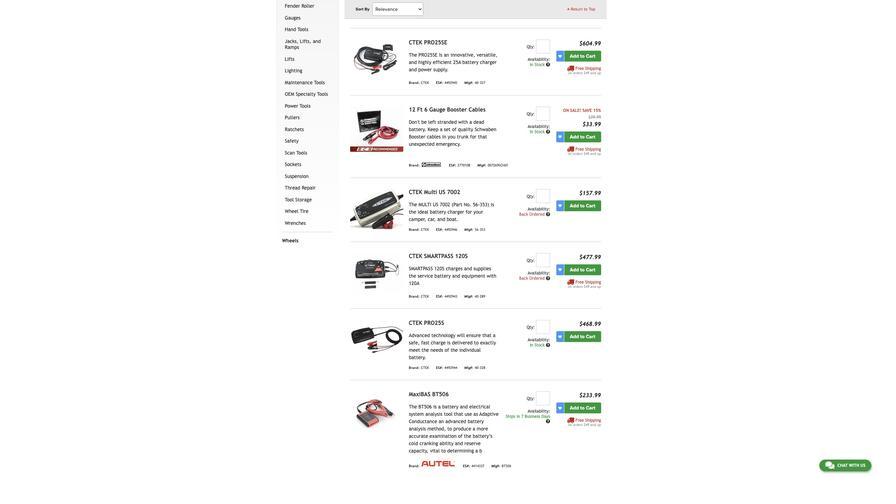 Task type: vqa. For each thing, say whether or not it's contained in the screenshot.
New - B8.5 ECS Carbon Fiber Steering Wheels image
no



Task type: describe. For each thing, give the bounding box(es) containing it.
add for $233.99
[[570, 406, 579, 412]]

on for $233.99
[[568, 424, 572, 427]]

availability: for $468.99
[[528, 338, 550, 343]]

system
[[409, 412, 424, 418]]

brand: ctek for multi
[[409, 228, 429, 232]]

ctek up advanced
[[409, 320, 423, 327]]

don't be left stranded with a dead battery. keep a set of quality schwaben booster cables in you trunk for that unexpected emergency.
[[409, 119, 497, 147]]

4492945
[[445, 81, 458, 85]]

method,
[[428, 427, 446, 432]]

a down maxibas bt506 on the bottom
[[438, 405, 441, 410]]

and left highly
[[409, 60, 417, 65]]

set
[[444, 127, 451, 132]]

that inside the bt506 is a battery and electrical system analysis tool that use as adaptive conductance an advanced battery analysis method, to produce a more accurate examination of the battery's cold cranking ability and reserve capacity, vital to determining a b
[[454, 412, 463, 418]]

gauges
[[285, 15, 301, 21]]

battery down as
[[468, 419, 484, 425]]

brand: ctek for pro25s
[[409, 366, 429, 370]]

up for $477.99
[[597, 285, 601, 289]]

ctek down power
[[421, 81, 429, 85]]

pro25se for ctek
[[424, 39, 448, 46]]

up for $604.99
[[597, 71, 601, 75]]

camper,
[[409, 217, 427, 222]]

free shipping on orders $49 and up for $233.99
[[568, 419, 601, 427]]

40- for ctek smartpass 120s
[[475, 295, 480, 299]]

orders for $477.99
[[573, 285, 583, 289]]

ctek smartpass 120s
[[409, 253, 468, 260]]

327
[[480, 81, 485, 85]]

add for $157.99
[[570, 203, 579, 209]]

vital
[[430, 449, 440, 454]]

5 brand: from the top
[[409, 295, 420, 299]]

1 vertical spatial 56-
[[475, 228, 480, 232]]

3 brand: from the top
[[409, 164, 420, 168]]

es#: 4492943
[[436, 295, 458, 299]]

ships in 7 business days
[[506, 415, 550, 420]]

ability
[[440, 442, 454, 447]]

cart for $468.99
[[586, 334, 596, 340]]

charge
[[431, 341, 446, 346]]

and inside jacks, lifts, and ramps
[[313, 38, 321, 44]]

ctek pro25s
[[409, 320, 444, 327]]

question circle image for on sale!                         save 15%
[[546, 130, 550, 134]]

free shipping on orders $49 and up for $604.99
[[568, 66, 601, 75]]

for inside the multi us 7002 (part no. 56-353) is the ideal battery charger for your camper, car, and boat.
[[466, 209, 472, 215]]

the for maxibas bt506
[[409, 405, 417, 410]]

es#: 4492945
[[436, 81, 458, 85]]

bt506 for mfg#:
[[502, 465, 512, 469]]

7002 for multi
[[440, 202, 450, 208]]

safety
[[285, 138, 299, 144]]

gauges link
[[284, 12, 332, 24]]

add to wish list image for $604.99
[[559, 55, 562, 58]]

gauge
[[429, 106, 446, 113]]

and down $33.99
[[591, 152, 596, 156]]

ratchets
[[285, 127, 304, 132]]

by
[[365, 7, 370, 12]]

that inside don't be left stranded with a dead battery. keep a set of quality schwaben booster cables in you trunk for that unexpected emergency.
[[478, 134, 487, 140]]

es#4492944 - 40-328 - ctek pro25s - advanced technology will ensure that a safe, fast charge is delivered to exactly meet the needs of the individual battery. - ctek - audi bmw volkswagen mercedes benz mini porsche image
[[350, 321, 403, 360]]

in for $468.99
[[530, 343, 534, 348]]

electrical
[[470, 405, 491, 410]]

the multi us 7002 (part no. 56-353) is the ideal battery charger for your camper, car, and boat.
[[409, 202, 494, 222]]

tools for scan tools
[[296, 150, 307, 156]]

sort
[[356, 7, 364, 12]]

stranded
[[438, 119, 457, 125]]

(part
[[452, 202, 463, 208]]

tire
[[300, 209, 309, 214]]

brand: ctek for smartpass
[[409, 295, 429, 299]]

add to cart button for $604.99
[[565, 51, 601, 62]]

power tools link
[[284, 100, 332, 112]]

advanced
[[446, 419, 466, 425]]

mfg#: 40-327
[[465, 81, 485, 85]]

add to cart for $604.99
[[570, 53, 596, 59]]

2 brand: from the top
[[409, 81, 420, 85]]

and down the $233.99
[[591, 424, 596, 427]]

for inside don't be left stranded with a dead battery. keep a set of quality schwaben booster cables in you trunk for that unexpected emergency.
[[470, 134, 477, 140]]

and down charges
[[452, 274, 460, 279]]

jacks,
[[285, 38, 299, 44]]

353)
[[480, 202, 490, 208]]

in stock for $604.99
[[530, 62, 546, 67]]

scan
[[285, 150, 295, 156]]

of inside advanced technology will ensure that a safe, fast charge is delivered to exactly meet the needs of the individual battery.
[[445, 348, 449, 353]]

versatile,
[[477, 52, 498, 58]]

keep
[[428, 127, 439, 132]]

and up 'determining'
[[455, 442, 463, 447]]

cart for $157.99
[[586, 203, 596, 209]]

add to cart for $477.99
[[570, 267, 596, 273]]

40- for ctek pro25se
[[475, 81, 480, 85]]

12 ft 6 gauge booster cables link
[[409, 106, 486, 113]]

mfg#: 007269sch01
[[478, 164, 509, 168]]

question circle image for $477.99
[[546, 277, 550, 281]]

4492944
[[445, 366, 458, 370]]

with inside smartpass 120s charges and supplies the service battery and equipment with 120a
[[487, 274, 497, 279]]

the down fast
[[422, 348, 429, 353]]

to down ability
[[441, 449, 446, 454]]

us for multi
[[433, 202, 439, 208]]

es#: for smartpass
[[436, 295, 443, 299]]

on
[[563, 108, 569, 113]]

add to wish list image for $477.99
[[559, 268, 562, 272]]

power tools
[[285, 103, 311, 109]]

your
[[474, 209, 483, 215]]

mfg#: 56-353
[[465, 228, 485, 232]]

wrenches link
[[284, 218, 332, 230]]

the inside the bt506 is a battery and electrical system analysis tool that use as adaptive conductance an advanced battery analysis method, to produce a more accurate examination of the battery's cold cranking ability and reserve capacity, vital to determining a b
[[464, 434, 472, 440]]

tool
[[285, 197, 294, 203]]

ratchets link
[[284, 124, 332, 136]]

to left top
[[584, 7, 588, 12]]

the inside the multi us 7002 (part no. 56-353) is the ideal battery charger for your camper, car, and boat.
[[409, 209, 416, 215]]

to down $604.99 on the right top of page
[[580, 53, 585, 59]]

mfg#: for ctek pro25se
[[465, 81, 474, 85]]

don't
[[409, 119, 420, 125]]

es#: left 4414337
[[463, 465, 470, 469]]

b
[[480, 449, 482, 454]]

2 on from the top
[[568, 152, 572, 156]]

$49 for $233.99
[[584, 424, 590, 427]]

is inside advanced technology will ensure that a safe, fast charge is delivered to exactly meet the needs of the individual battery.
[[447, 341, 451, 346]]

oem specialty tools
[[285, 92, 328, 97]]

technology
[[432, 333, 456, 339]]

shipping for $477.99
[[585, 280, 601, 285]]

is inside the pro25se is an innovative, versatile, and highly efficient 25a battery charger and power supply.
[[439, 52, 443, 58]]

return to top
[[570, 7, 596, 12]]

no.
[[464, 202, 472, 208]]

and left power
[[409, 67, 417, 73]]

ctek pro25se link
[[409, 39, 448, 46]]

$33.99
[[583, 121, 601, 128]]

stock for $604.99
[[535, 62, 545, 67]]

oem
[[285, 92, 294, 97]]

add for $468.99
[[570, 334, 579, 340]]

007269sch01
[[488, 164, 509, 168]]

2 $49 from the top
[[584, 152, 590, 156]]

add to wish list image for $233.99
[[559, 407, 562, 411]]

328
[[480, 366, 485, 370]]

battery. inside don't be left stranded with a dead battery. keep a set of quality schwaben booster cables in you trunk for that unexpected emergency.
[[409, 127, 426, 132]]

suspension link
[[284, 171, 332, 183]]

ft
[[417, 106, 423, 113]]

tools right specialty
[[317, 92, 328, 97]]

es#: left "2770108"
[[449, 164, 456, 168]]

2 add to cart from the top
[[570, 134, 596, 140]]

tools for maintenance tools
[[314, 80, 325, 85]]

maintenance tools link
[[284, 77, 332, 89]]

brand: ctek for pro25se
[[409, 81, 429, 85]]

adaptive
[[480, 412, 499, 418]]

oem specialty tools link
[[284, 89, 332, 100]]

pullers link
[[284, 112, 332, 124]]

289
[[480, 295, 485, 299]]

dead
[[474, 119, 484, 125]]

innovative,
[[451, 52, 475, 58]]

battery up tool
[[442, 405, 459, 410]]

tool
[[444, 412, 453, 418]]

lifts link
[[284, 54, 332, 65]]

shipping for $233.99
[[585, 419, 601, 424]]

orders for $233.99
[[573, 424, 583, 427]]

to down $468.99
[[580, 334, 585, 340]]

unexpected
[[409, 141, 435, 147]]

2 add from the top
[[570, 134, 579, 140]]

chat with us link
[[820, 460, 872, 472]]

and down $477.99
[[591, 285, 596, 289]]

autel - corporate logo image
[[421, 461, 456, 468]]

add to cart for $233.99
[[570, 406, 596, 412]]

be
[[422, 119, 427, 125]]

maxibas
[[409, 392, 431, 398]]

ctek up service
[[409, 253, 423, 260]]

battery's
[[473, 434, 493, 440]]

qty: for on sale!                         save 15%
[[527, 112, 535, 117]]

hand
[[285, 27, 296, 32]]

charger inside the multi us 7002 (part no. 56-353) is the ideal battery charger for your camper, car, and boat.
[[448, 209, 464, 215]]

cold
[[409, 442, 418, 447]]

and down $604.99 on the right top of page
[[591, 71, 596, 75]]

free for $233.99
[[576, 419, 584, 424]]

maxibas bt506
[[409, 392, 449, 398]]

to down the $233.99
[[580, 406, 585, 412]]

storage
[[295, 197, 312, 203]]

tool storage
[[285, 197, 312, 203]]

1 horizontal spatial booster
[[447, 106, 467, 113]]

1 brand: from the top
[[409, 14, 420, 18]]

ctek pro25s link
[[409, 320, 444, 327]]

$233.99
[[580, 393, 601, 399]]

pro25se for the
[[419, 52, 438, 58]]

add to cart for $468.99
[[570, 334, 596, 340]]

2 up from the top
[[597, 152, 601, 156]]

to down $477.99
[[580, 267, 585, 273]]

mfg#: right 4414337
[[492, 465, 501, 469]]

a left the b
[[476, 449, 478, 454]]

7
[[522, 415, 524, 420]]

to down $157.99
[[580, 203, 585, 209]]

$157.99
[[580, 190, 601, 197]]

qty: for $477.99
[[527, 258, 535, 263]]

add to cart button for $468.99
[[565, 332, 601, 343]]

stock for on sale!                         save 15%
[[535, 129, 545, 134]]

2 ecs tuning recommends this product. image from the top
[[350, 147, 403, 152]]

0 vertical spatial smartpass
[[424, 253, 454, 260]]

add for $604.99
[[570, 53, 579, 59]]

shipping for $604.99
[[585, 66, 601, 71]]

supply.
[[434, 67, 449, 73]]

thread repair
[[285, 185, 316, 191]]

orders for $604.99
[[573, 71, 583, 75]]

to inside advanced technology will ensure that a safe, fast charge is delivered to exactly meet the needs of the individual battery.
[[474, 341, 479, 346]]

ctek up highly
[[409, 39, 423, 46]]

question circle image for $604.99
[[546, 63, 550, 67]]

a left set at the right of page
[[440, 127, 443, 132]]

mfg#: left 007269sch01
[[478, 164, 487, 168]]

a inside advanced technology will ensure that a safe, fast charge is delivered to exactly meet the needs of the individual battery.
[[493, 333, 496, 339]]

cables
[[469, 106, 486, 113]]

smartpass 120s charges and supplies the service battery and equipment with 120a
[[409, 266, 497, 286]]

maxibas bt506 link
[[409, 392, 449, 398]]

1 horizontal spatial in
[[517, 415, 520, 420]]

in for $604.99
[[530, 62, 534, 67]]



Task type: locate. For each thing, give the bounding box(es) containing it.
4 free from the top
[[576, 419, 584, 424]]

0 vertical spatial 56-
[[473, 202, 480, 208]]

1 horizontal spatial charger
[[480, 60, 497, 65]]

availability: for $477.99
[[528, 271, 550, 276]]

charger down versatile,
[[480, 60, 497, 65]]

3 question circle image from the top
[[546, 420, 550, 424]]

in
[[530, 62, 534, 67], [530, 129, 534, 134], [530, 343, 534, 348]]

hand tools link
[[284, 24, 332, 36]]

0 vertical spatial battery.
[[409, 127, 426, 132]]

mfg#: for ctek pro25s
[[465, 366, 474, 370]]

1 shipping from the top
[[585, 66, 601, 71]]

1 up from the top
[[597, 71, 601, 75]]

tools up lifts,
[[298, 27, 308, 32]]

4 add to wish list image from the top
[[559, 335, 562, 339]]

tools down oem specialty tools link
[[300, 103, 311, 109]]

free shipping on orders $49 and up down $477.99
[[568, 280, 601, 289]]

3 orders from the top
[[573, 285, 583, 289]]

multi
[[419, 202, 432, 208]]

chat with us
[[838, 464, 866, 469]]

cart down $33.99
[[586, 134, 596, 140]]

fast
[[421, 341, 430, 346]]

0 vertical spatial that
[[478, 134, 487, 140]]

1 vertical spatial add to wish list image
[[559, 407, 562, 411]]

mfg#:
[[465, 81, 474, 85], [478, 164, 487, 168], [465, 228, 474, 232], [465, 295, 474, 299], [465, 366, 474, 370], [492, 465, 501, 469]]

an inside the pro25se is an innovative, versatile, and highly efficient 25a battery charger and power supply.
[[444, 52, 449, 58]]

fender
[[285, 3, 300, 9]]

2 the from the top
[[409, 202, 417, 208]]

efficient
[[433, 60, 452, 65]]

to down ensure
[[474, 341, 479, 346]]

120s inside smartpass 120s charges and supplies the service battery and equipment with 120a
[[435, 266, 445, 272]]

service
[[418, 274, 433, 279]]

4 qty: from the top
[[527, 258, 535, 263]]

charger
[[480, 60, 497, 65], [448, 209, 464, 215]]

3 $49 from the top
[[584, 285, 590, 289]]

4492943
[[445, 295, 458, 299]]

bt506 right the 'maxibas'
[[432, 392, 449, 398]]

return to top link
[[567, 6, 596, 12]]

add to cart button
[[565, 51, 601, 62], [565, 132, 601, 142], [565, 201, 601, 211], [565, 265, 601, 276], [565, 332, 601, 343], [565, 403, 601, 414]]

120a
[[409, 281, 420, 286]]

4 $49 from the top
[[584, 424, 590, 427]]

3 the from the top
[[409, 405, 417, 410]]

1 back from the top
[[520, 212, 528, 217]]

free down $33.99
[[576, 147, 584, 152]]

add to cart down $468.99
[[570, 334, 596, 340]]

1 schwaben - corporate logo image from the top
[[421, 13, 442, 17]]

2 free from the top
[[576, 147, 584, 152]]

56- down your
[[475, 228, 480, 232]]

mfg#: for ctek smartpass 120s
[[465, 295, 474, 299]]

4 add from the top
[[570, 267, 579, 273]]

the for ctek pro25se
[[409, 52, 417, 58]]

jacks, lifts, and ramps link
[[284, 36, 332, 54]]

0 vertical spatial in
[[442, 134, 446, 140]]

6 add to cart from the top
[[570, 406, 596, 412]]

us right multi
[[439, 189, 446, 196]]

4 cart from the top
[[586, 267, 596, 273]]

tools for power tools
[[300, 103, 311, 109]]

availability:
[[528, 57, 550, 62], [528, 124, 550, 129], [528, 207, 550, 212], [528, 271, 550, 276], [528, 338, 550, 343], [528, 410, 550, 415]]

1 vertical spatial back ordered
[[520, 276, 546, 281]]

es#: for pro25se
[[436, 81, 443, 85]]

1 add to cart button from the top
[[565, 51, 601, 62]]

1 vertical spatial in stock
[[530, 129, 546, 134]]

0 horizontal spatial us
[[433, 202, 439, 208]]

lighting
[[285, 68, 302, 74]]

us for multi
[[439, 189, 446, 196]]

1 brand: ctek from the top
[[409, 81, 429, 85]]

1 on from the top
[[568, 71, 572, 75]]

smartpass inside smartpass 120s charges and supplies the service battery and equipment with 120a
[[409, 266, 433, 272]]

3 add to cart button from the top
[[565, 201, 601, 211]]

1 vertical spatial bt506
[[419, 405, 432, 410]]

es#4492945 - 40-327 - ctek pro25se - the pro25se is an innovative, versatile, and highly efficient 25a battery charger and power supply. - ctek - audi bmw volkswagen mercedes benz mini porsche image
[[350, 40, 403, 80]]

0 vertical spatial the
[[409, 52, 417, 58]]

add to cart button for $477.99
[[565, 265, 601, 276]]

the inside the bt506 is a battery and electrical system analysis tool that use as adaptive conductance an advanced battery analysis method, to produce a more accurate examination of the battery's cold cranking ability and reserve capacity, vital to determining a b
[[409, 405, 417, 410]]

1 vertical spatial stock
[[535, 129, 545, 134]]

is down technology on the bottom
[[447, 341, 451, 346]]

lifts,
[[300, 38, 311, 44]]

0 horizontal spatial in
[[442, 134, 446, 140]]

add to wish list image for $468.99
[[559, 335, 562, 339]]

5 qty: from the top
[[527, 325, 535, 330]]

1 qty: from the top
[[527, 45, 535, 50]]

1 vertical spatial 120s
[[435, 266, 445, 272]]

comments image
[[826, 462, 835, 470]]

1 vertical spatial in
[[517, 415, 520, 420]]

1 the from the top
[[409, 52, 417, 58]]

1 horizontal spatial bt506
[[432, 392, 449, 398]]

4 up from the top
[[597, 424, 601, 427]]

es#2770108 - 007269sch01 - 12 ft 6 gauge booster cables - don't be left stranded with a dead battery. keep a set of quality schwaben booster cables in you trunk for that unexpected emergency. - schwaben - audi bmw volkswagen mercedes benz mini porsche image
[[350, 107, 403, 147]]

add to cart button down $33.99
[[565, 132, 601, 142]]

12 ft 6 gauge booster cables
[[409, 106, 486, 113]]

2 horizontal spatial with
[[849, 464, 860, 469]]

ctek down car,
[[421, 228, 429, 232]]

smartpass up charges
[[424, 253, 454, 260]]

0 vertical spatial stock
[[535, 62, 545, 67]]

bt506 for maxibas
[[432, 392, 449, 398]]

an inside the bt506 is a battery and electrical system analysis tool that use as adaptive conductance an advanced battery analysis method, to produce a more accurate examination of the battery's cold cranking ability and reserve capacity, vital to determining a b
[[439, 419, 444, 425]]

add
[[570, 53, 579, 59], [570, 134, 579, 140], [570, 203, 579, 209], [570, 267, 579, 273], [570, 334, 579, 340], [570, 406, 579, 412]]

brand: down camper,
[[409, 228, 420, 232]]

1 question circle image from the top
[[546, 63, 550, 67]]

reserve
[[465, 442, 481, 447]]

add to cart down $157.99
[[570, 203, 596, 209]]

mfg#: left 328
[[465, 366, 474, 370]]

to down $33.99
[[580, 134, 585, 140]]

4 brand: from the top
[[409, 228, 420, 232]]

3 free shipping on orders $49 and up from the top
[[568, 280, 601, 289]]

1 horizontal spatial of
[[452, 127, 457, 132]]

the up reserve
[[464, 434, 472, 440]]

the inside the pro25se is an innovative, versatile, and highly efficient 25a battery charger and power supply.
[[409, 52, 417, 58]]

safety link
[[284, 136, 332, 147]]

free for $604.99
[[576, 66, 584, 71]]

0 vertical spatial 120s
[[455, 253, 468, 260]]

2 ordered from the top
[[530, 276, 545, 281]]

cart for $233.99
[[586, 406, 596, 412]]

question circle image for $233.99
[[546, 420, 550, 424]]

qty: for $233.99
[[527, 397, 535, 402]]

0 horizontal spatial with
[[459, 119, 468, 125]]

ordered for $477.99
[[530, 276, 545, 281]]

cart down $468.99
[[586, 334, 596, 340]]

1 vertical spatial ecs tuning recommends this product. image
[[350, 147, 403, 152]]

0 vertical spatial schwaben - corporate logo image
[[421, 13, 442, 17]]

2 vertical spatial question circle image
[[546, 344, 550, 348]]

an up method,
[[439, 419, 444, 425]]

brand: down unexpected
[[409, 164, 420, 168]]

2 vertical spatial 40-
[[475, 366, 480, 370]]

is right the 353) at the top of the page
[[491, 202, 494, 208]]

ctek left es#: 4492944
[[421, 366, 429, 370]]

battery down innovative,
[[463, 60, 479, 65]]

shipping
[[585, 66, 601, 71], [585, 147, 601, 152], [585, 280, 601, 285], [585, 419, 601, 424]]

2 horizontal spatial of
[[458, 434, 463, 440]]

in left 7
[[517, 415, 520, 420]]

availability: for $604.99
[[528, 57, 550, 62]]

15%
[[593, 108, 601, 113]]

availability: for $233.99
[[528, 410, 550, 415]]

4 free shipping on orders $49 and up from the top
[[568, 419, 601, 427]]

1 vertical spatial ordered
[[530, 276, 545, 281]]

ensure
[[467, 333, 481, 339]]

battery. down meet
[[409, 355, 426, 361]]

1 vertical spatial back
[[520, 276, 528, 281]]

free shipping on orders $49 and up down the $233.99
[[568, 419, 601, 427]]

5 cart from the top
[[586, 334, 596, 340]]

charger inside the pro25se is an innovative, versatile, and highly efficient 25a battery charger and power supply.
[[480, 60, 497, 65]]

0 horizontal spatial booster
[[409, 134, 426, 140]]

2 question circle image from the top
[[546, 277, 550, 281]]

1 vertical spatial battery.
[[409, 355, 426, 361]]

es#4414337 - bt506 - maxibas bt506 - the bt506 is a battery and electrical system analysis tool that use as adaptive conductance an advanced battery analysis method, to produce a more accurate examination of the batterys cold cranking ability and reserve capacity, vital to determining a b - autel - audi bmw volkswagen mercedes benz mini porsche image
[[350, 392, 403, 432]]

2 add to wish list image from the top
[[559, 204, 562, 208]]

0 vertical spatial question circle image
[[546, 63, 550, 67]]

the
[[409, 209, 416, 215], [409, 274, 416, 279], [422, 348, 429, 353], [451, 348, 458, 353], [464, 434, 472, 440]]

add to cart for $157.99
[[570, 203, 596, 209]]

brand: down 120a
[[409, 295, 420, 299]]

to
[[584, 7, 588, 12], [580, 53, 585, 59], [580, 134, 585, 140], [580, 203, 585, 209], [580, 267, 585, 273], [580, 334, 585, 340], [474, 341, 479, 346], [580, 406, 585, 412], [448, 427, 452, 432], [441, 449, 446, 454]]

1 in from the top
[[530, 62, 534, 67]]

qty: for $468.99
[[527, 325, 535, 330]]

availability: for $157.99
[[528, 207, 550, 212]]

and up use
[[460, 405, 468, 410]]

0 vertical spatial back ordered
[[520, 212, 546, 217]]

12
[[409, 106, 416, 113]]

2 in stock from the top
[[530, 129, 546, 134]]

us
[[439, 189, 446, 196], [433, 202, 439, 208]]

1 in stock from the top
[[530, 62, 546, 67]]

in left you
[[442, 134, 446, 140]]

1 vertical spatial us
[[433, 202, 439, 208]]

3 up from the top
[[597, 285, 601, 289]]

left
[[428, 119, 436, 125]]

1 vertical spatial charger
[[448, 209, 464, 215]]

in stock for $468.99
[[530, 343, 546, 348]]

4 add to cart from the top
[[570, 267, 596, 273]]

that down schwaben
[[478, 134, 487, 140]]

add to cart button down $157.99
[[565, 201, 601, 211]]

1 battery. from the top
[[409, 127, 426, 132]]

2 qty: from the top
[[527, 112, 535, 117]]

pro25se inside the pro25se is an innovative, versatile, and highly efficient 25a battery charger and power supply.
[[419, 52, 438, 58]]

56- inside the multi us 7002 (part no. 56-353) is the ideal battery charger for your camper, car, and boat.
[[473, 202, 480, 208]]

6 cart from the top
[[586, 406, 596, 412]]

pro25s
[[424, 320, 444, 327]]

1 free from the top
[[576, 66, 584, 71]]

6 add from the top
[[570, 406, 579, 412]]

1 free shipping on orders $49 and up from the top
[[568, 66, 601, 75]]

trunk
[[457, 134, 469, 140]]

question circle image for $468.99
[[546, 344, 550, 348]]

an up efficient
[[444, 52, 449, 58]]

stock
[[535, 62, 545, 67], [535, 129, 545, 134], [535, 343, 545, 348]]

mfg#: for ctek multi us 7002
[[465, 228, 474, 232]]

of right the needs on the bottom of the page
[[445, 348, 449, 353]]

4 shipping from the top
[[585, 419, 601, 424]]

0 vertical spatial ordered
[[530, 212, 545, 217]]

individual
[[460, 348, 481, 353]]

of right set at the right of page
[[452, 127, 457, 132]]

the up the system
[[409, 405, 417, 410]]

ctek left multi
[[409, 189, 423, 196]]

0 horizontal spatial bt506
[[419, 405, 432, 410]]

1 vertical spatial that
[[483, 333, 492, 339]]

and inside the multi us 7002 (part no. 56-353) is the ideal battery charger for your camper, car, and boat.
[[438, 217, 445, 222]]

for
[[470, 134, 477, 140], [466, 209, 472, 215]]

7002 left (part
[[440, 202, 450, 208]]

cart for $604.99
[[586, 53, 596, 59]]

2 vertical spatial stock
[[535, 343, 545, 348]]

cart down $477.99
[[586, 267, 596, 273]]

1 cart from the top
[[586, 53, 596, 59]]

es#: left 4492943
[[436, 295, 443, 299]]

us inside the multi us 7002 (part no. 56-353) is the ideal battery charger for your camper, car, and boat.
[[433, 202, 439, 208]]

1 vertical spatial 40-
[[475, 295, 480, 299]]

2 shipping from the top
[[585, 147, 601, 152]]

cart down $157.99
[[586, 203, 596, 209]]

with inside don't be left stranded with a dead battery. keep a set of quality schwaben booster cables in you trunk for that unexpected emergency.
[[459, 119, 468, 125]]

$49 for $477.99
[[584, 285, 590, 289]]

question circle image for $157.99
[[546, 212, 550, 217]]

1 40- from the top
[[475, 81, 480, 85]]

6 qty: from the top
[[527, 397, 535, 402]]

in for on sale!                         save 15%
[[530, 129, 534, 134]]

2 availability: from the top
[[528, 124, 550, 129]]

6 availability: from the top
[[528, 410, 550, 415]]

0 vertical spatial add to wish list image
[[559, 55, 562, 58]]

equipment
[[462, 274, 485, 279]]

the inside the multi us 7002 (part no. 56-353) is the ideal battery charger for your camper, car, and boat.
[[409, 202, 417, 208]]

on for $477.99
[[568, 285, 572, 289]]

advanced technology will ensure that a safe, fast charge is delivered to exactly meet the needs of the individual battery.
[[409, 333, 496, 361]]

2 vertical spatial the
[[409, 405, 417, 410]]

free shipping on orders $49 and up down $33.99
[[568, 147, 601, 156]]

3 cart from the top
[[586, 203, 596, 209]]

cart for $477.99
[[586, 267, 596, 273]]

free shipping on orders $49 and up for $477.99
[[568, 280, 601, 289]]

es#: 4414337
[[463, 465, 485, 469]]

1 vertical spatial smartpass
[[409, 266, 433, 272]]

7002 for multi
[[447, 189, 460, 196]]

$49 for $604.99
[[584, 71, 590, 75]]

analysis up accurate
[[409, 427, 426, 432]]

0 vertical spatial question circle image
[[546, 212, 550, 217]]

0 horizontal spatial 120s
[[435, 266, 445, 272]]

ramps
[[285, 45, 299, 50]]

wrenches
[[285, 221, 306, 226]]

add to wish list image
[[559, 55, 562, 58], [559, 407, 562, 411]]

orders down $477.99
[[573, 285, 583, 289]]

add to cart button for $233.99
[[565, 403, 601, 414]]

2 vertical spatial question circle image
[[546, 420, 550, 424]]

pullers
[[285, 115, 300, 121]]

that inside advanced technology will ensure that a safe, fast charge is delivered to exactly meet the needs of the individual battery.
[[483, 333, 492, 339]]

in stock for on sale!                         save 15%
[[530, 129, 546, 134]]

es#: left 4492944
[[436, 366, 443, 370]]

4 orders from the top
[[573, 424, 583, 427]]

1 vertical spatial schwaben - corporate logo image
[[421, 163, 442, 167]]

es#4492946 - 56-353 - ctek multi us 7002 - the multi us 7002 (part no. 56-353) is the ideal battery charger for your camper, car, and boat. - ctek - audi bmw volkswagen mercedes benz mini porsche image
[[350, 189, 403, 229]]

you
[[448, 134, 456, 140]]

2 question circle image from the top
[[546, 130, 550, 134]]

with inside 'link'
[[849, 464, 860, 469]]

2 stock from the top
[[535, 129, 545, 134]]

tools down lighting link
[[314, 80, 325, 85]]

up down $604.99 on the right top of page
[[597, 71, 601, 75]]

1 add to wish list image from the top
[[559, 135, 562, 139]]

1 add from the top
[[570, 53, 579, 59]]

brand: up ctek pro25se
[[409, 14, 420, 18]]

brand: down power
[[409, 81, 420, 85]]

more
[[477, 427, 488, 432]]

2 add to wish list image from the top
[[559, 407, 562, 411]]

5 add to cart button from the top
[[565, 332, 601, 343]]

5 add from the top
[[570, 334, 579, 340]]

add to cart button down the $233.99
[[565, 403, 601, 414]]

es#4492943 - 40-289 - ctek smartpass 120s - smartpass 120s charges and supplies the service battery and equipment with 120a - ctek - audi bmw volkswagen mercedes benz mini porsche image
[[350, 254, 403, 293]]

1 horizontal spatial 120s
[[455, 253, 468, 260]]

with up quality
[[459, 119, 468, 125]]

tools subcategories element
[[282, 0, 333, 233]]

6 brand: from the top
[[409, 366, 420, 370]]

0 vertical spatial with
[[459, 119, 468, 125]]

3 40- from the top
[[475, 366, 480, 370]]

3 add to wish list image from the top
[[559, 268, 562, 272]]

3 in stock from the top
[[530, 343, 546, 348]]

question circle image
[[546, 212, 550, 217], [546, 277, 550, 281], [546, 420, 550, 424]]

caret up image
[[567, 7, 570, 11]]

lifts
[[285, 56, 295, 62]]

brand: ctek down meet
[[409, 366, 429, 370]]

0 vertical spatial of
[[452, 127, 457, 132]]

0 vertical spatial ecs tuning recommends this product. image
[[350, 0, 403, 2]]

to down advanced
[[448, 427, 452, 432]]

1 vertical spatial with
[[487, 274, 497, 279]]

1 horizontal spatial with
[[487, 274, 497, 279]]

on for $604.99
[[568, 71, 572, 75]]

25a
[[453, 60, 461, 65]]

40- down the individual
[[475, 366, 480, 370]]

fender roller
[[285, 3, 314, 9]]

2 orders from the top
[[573, 152, 583, 156]]

of inside the bt506 is a battery and electrical system analysis tool that use as adaptive conductance an advanced battery analysis method, to produce a more accurate examination of the battery's cold cranking ability and reserve capacity, vital to determining a b
[[458, 434, 463, 440]]

free for $477.99
[[576, 280, 584, 285]]

add to cart down $477.99
[[570, 267, 596, 273]]

the up 120a
[[409, 274, 416, 279]]

0 vertical spatial 7002
[[447, 189, 460, 196]]

2 schwaben - corporate logo image from the top
[[421, 163, 442, 167]]

the bt506 is a battery and electrical system analysis tool that use as adaptive conductance an advanced battery analysis method, to produce a more accurate examination of the battery's cold cranking ability and reserve capacity, vital to determining a b
[[409, 405, 499, 454]]

add to wish list image for $157.99
[[559, 204, 562, 208]]

exactly
[[480, 341, 496, 346]]

0 vertical spatial in
[[530, 62, 534, 67]]

is inside the multi us 7002 (part no. 56-353) is the ideal battery charger for your camper, car, and boat.
[[491, 202, 494, 208]]

es#: for pro25s
[[436, 366, 443, 370]]

schwaben - corporate logo image
[[421, 13, 442, 17], [421, 163, 442, 167]]

2 cart from the top
[[586, 134, 596, 140]]

1 vertical spatial analysis
[[409, 427, 426, 432]]

tools for hand tools
[[298, 27, 308, 32]]

add to cart down $33.99
[[570, 134, 596, 140]]

ordered for $157.99
[[530, 212, 545, 217]]

1 orders from the top
[[573, 71, 583, 75]]

es#: for multi
[[436, 228, 443, 232]]

bt506 for the
[[419, 405, 432, 410]]

free down the $233.99
[[576, 419, 584, 424]]

wheel tire
[[285, 209, 309, 214]]

1 stock from the top
[[535, 62, 545, 67]]

2 vertical spatial of
[[458, 434, 463, 440]]

cart down the $233.99
[[586, 406, 596, 412]]

1 vertical spatial booster
[[409, 134, 426, 140]]

2 back ordered from the top
[[520, 276, 546, 281]]

2 vertical spatial in
[[530, 343, 534, 348]]

battery inside the pro25se is an innovative, versatile, and highly efficient 25a battery charger and power supply.
[[463, 60, 479, 65]]

es#: 4492946
[[436, 228, 458, 232]]

ships
[[506, 415, 516, 420]]

120s up charges
[[455, 253, 468, 260]]

brand: ctek
[[409, 81, 429, 85], [409, 228, 429, 232], [409, 295, 429, 299], [409, 366, 429, 370]]

analysis
[[426, 412, 443, 418], [409, 427, 426, 432]]

with down 'supplies'
[[487, 274, 497, 279]]

add to cart button for $157.99
[[565, 201, 601, 211]]

6 add to cart button from the top
[[565, 403, 601, 414]]

mfg#: left 289
[[465, 295, 474, 299]]

120s
[[455, 253, 468, 260], [435, 266, 445, 272]]

emergency.
[[436, 141, 461, 147]]

up down $33.99
[[597, 152, 601, 156]]

in stock
[[530, 62, 546, 67], [530, 129, 546, 134], [530, 343, 546, 348]]

0 vertical spatial 40-
[[475, 81, 480, 85]]

40- for ctek pro25s
[[475, 366, 480, 370]]

cart down $604.99 on the right top of page
[[586, 53, 596, 59]]

0 vertical spatial us
[[439, 189, 446, 196]]

maintenance tools
[[285, 80, 325, 85]]

0 vertical spatial pro25se
[[424, 39, 448, 46]]

3 in from the top
[[530, 343, 534, 348]]

4 add to cart button from the top
[[565, 265, 601, 276]]

roller
[[302, 3, 314, 9]]

1 ordered from the top
[[530, 212, 545, 217]]

2 free shipping on orders $49 and up from the top
[[568, 147, 601, 156]]

the down delivered
[[451, 348, 458, 353]]

with left us
[[849, 464, 860, 469]]

the for ctek multi us 7002
[[409, 202, 417, 208]]

battery inside the multi us 7002 (part no. 56-353) is the ideal battery charger for your camper, car, and boat.
[[430, 209, 446, 215]]

of inside don't be left stranded with a dead battery. keep a set of quality schwaben booster cables in you trunk for that unexpected emergency.
[[452, 127, 457, 132]]

up for $233.99
[[597, 424, 601, 427]]

back ordered for $477.99
[[520, 276, 546, 281]]

es#: left 4492945
[[436, 81, 443, 85]]

1 vertical spatial question circle image
[[546, 130, 550, 134]]

days
[[542, 415, 550, 420]]

battery. inside advanced technology will ensure that a safe, fast charge is delivered to exactly meet the needs of the individual battery.
[[409, 355, 426, 361]]

0 vertical spatial bt506
[[432, 392, 449, 398]]

$604.99
[[580, 40, 601, 47]]

and up equipment
[[464, 266, 472, 272]]

in inside don't be left stranded with a dead battery. keep a set of quality schwaben booster cables in you trunk for that unexpected emergency.
[[442, 134, 446, 140]]

5 availability: from the top
[[528, 338, 550, 343]]

1 vertical spatial the
[[409, 202, 417, 208]]

add to cart button down $477.99
[[565, 265, 601, 276]]

qty: for $604.99
[[527, 45, 535, 50]]

7 brand: from the top
[[409, 465, 420, 469]]

up down the $233.99
[[597, 424, 601, 427]]

0 horizontal spatial of
[[445, 348, 449, 353]]

up
[[597, 71, 601, 75], [597, 152, 601, 156], [597, 285, 601, 289], [597, 424, 601, 427]]

1 vertical spatial of
[[445, 348, 449, 353]]

3 shipping from the top
[[585, 280, 601, 285]]

add for $477.99
[[570, 267, 579, 273]]

1 horizontal spatial us
[[439, 189, 446, 196]]

0 vertical spatial for
[[470, 134, 477, 140]]

cart
[[586, 53, 596, 59], [586, 134, 596, 140], [586, 203, 596, 209], [586, 267, 596, 273], [586, 334, 596, 340], [586, 406, 596, 412]]

3 add to cart from the top
[[570, 203, 596, 209]]

us right multi at the left top of page
[[433, 202, 439, 208]]

3 on from the top
[[568, 285, 572, 289]]

7002 inside the multi us 7002 (part no. 56-353) is the ideal battery charger for your camper, car, and boat.
[[440, 202, 450, 208]]

supplies
[[474, 266, 491, 272]]

wheel
[[285, 209, 299, 214]]

1 vertical spatial for
[[466, 209, 472, 215]]

battery up car,
[[430, 209, 446, 215]]

boat.
[[447, 217, 459, 222]]

ecs tuning recommends this product. image
[[350, 0, 403, 2], [350, 147, 403, 152]]

shipping down $33.99
[[585, 147, 601, 152]]

2 vertical spatial in stock
[[530, 343, 546, 348]]

None number field
[[536, 40, 550, 54], [536, 107, 550, 121], [536, 189, 550, 203], [536, 254, 550, 268], [536, 321, 550, 335], [536, 392, 550, 406], [536, 40, 550, 54], [536, 107, 550, 121], [536, 189, 550, 203], [536, 254, 550, 268], [536, 321, 550, 335], [536, 392, 550, 406]]

0 vertical spatial charger
[[480, 60, 497, 65]]

qty:
[[527, 45, 535, 50], [527, 112, 535, 117], [527, 194, 535, 199], [527, 258, 535, 263], [527, 325, 535, 330], [527, 397, 535, 402]]

back for $477.99
[[520, 276, 528, 281]]

4 on from the top
[[568, 424, 572, 427]]

booster up stranded
[[447, 106, 467, 113]]

5 add to cart from the top
[[570, 334, 596, 340]]

ctek down service
[[421, 295, 429, 299]]

2 40- from the top
[[475, 295, 480, 299]]

2 add to cart button from the top
[[565, 132, 601, 142]]

120s down ctek smartpass 120s link
[[435, 266, 445, 272]]

back for $157.99
[[520, 212, 528, 217]]

bt506
[[432, 392, 449, 398], [419, 405, 432, 410], [502, 465, 512, 469]]

0 horizontal spatial charger
[[448, 209, 464, 215]]

$477.99
[[580, 254, 601, 261]]

1 vertical spatial pro25se
[[419, 52, 438, 58]]

40- right 4492945
[[475, 81, 480, 85]]

2 horizontal spatial bt506
[[502, 465, 512, 469]]

0 vertical spatial booster
[[447, 106, 467, 113]]

1 ecs tuning recommends this product. image from the top
[[350, 0, 403, 2]]

free
[[576, 66, 584, 71], [576, 147, 584, 152], [576, 280, 584, 285], [576, 419, 584, 424]]

3 stock from the top
[[535, 343, 545, 348]]

a left dead
[[470, 119, 472, 125]]

2 vertical spatial that
[[454, 412, 463, 418]]

3 availability: from the top
[[528, 207, 550, 212]]

3 qty: from the top
[[527, 194, 535, 199]]

question circle image
[[546, 63, 550, 67], [546, 130, 550, 134], [546, 344, 550, 348]]

2 in from the top
[[530, 129, 534, 134]]

1 vertical spatial in
[[530, 129, 534, 134]]

3 question circle image from the top
[[546, 344, 550, 348]]

back ordered for $157.99
[[520, 212, 546, 217]]

capacity,
[[409, 449, 429, 454]]

safe,
[[409, 341, 420, 346]]

availability: for on sale!                         save 15%
[[528, 124, 550, 129]]

a left the more
[[473, 427, 475, 432]]

0 vertical spatial analysis
[[426, 412, 443, 418]]

free shipping on orders $49 and up
[[568, 66, 601, 75], [568, 147, 601, 156], [568, 280, 601, 289], [568, 419, 601, 427]]

add to wish list image
[[559, 135, 562, 139], [559, 204, 562, 208], [559, 268, 562, 272], [559, 335, 562, 339]]

tool storage link
[[284, 194, 332, 206]]

0 vertical spatial in stock
[[530, 62, 546, 67]]

1 vertical spatial an
[[439, 419, 444, 425]]

sort by
[[356, 7, 370, 12]]

qty: for $157.99
[[527, 194, 535, 199]]

0 vertical spatial back
[[520, 212, 528, 217]]

stock for $468.99
[[535, 343, 545, 348]]

brand: down capacity,
[[409, 465, 420, 469]]

0 vertical spatial an
[[444, 52, 449, 58]]

1 vertical spatial 7002
[[440, 202, 450, 208]]

in
[[442, 134, 446, 140], [517, 415, 520, 420]]

schwaben
[[475, 127, 497, 132]]

2 vertical spatial with
[[849, 464, 860, 469]]

1 back ordered from the top
[[520, 212, 546, 217]]

1 question circle image from the top
[[546, 212, 550, 217]]

1 vertical spatial question circle image
[[546, 277, 550, 281]]

thread repair link
[[284, 183, 332, 194]]

of down produce
[[458, 434, 463, 440]]

2 vertical spatial bt506
[[502, 465, 512, 469]]

is inside the bt506 is a battery and electrical system analysis tool that use as adaptive conductance an advanced battery analysis method, to produce a more accurate examination of the battery's cold cranking ability and reserve capacity, vital to determining a b
[[434, 405, 437, 410]]

orders down $33.99
[[573, 152, 583, 156]]

2 brand: ctek from the top
[[409, 228, 429, 232]]

2770108
[[458, 164, 471, 168]]

bt506 inside the bt506 is a battery and electrical system analysis tool that use as adaptive conductance an advanced battery analysis method, to produce a more accurate examination of the battery's cold cranking ability and reserve capacity, vital to determining a b
[[419, 405, 432, 410]]

battery inside smartpass 120s charges and supplies the service battery and equipment with 120a
[[435, 274, 451, 279]]

the up camper,
[[409, 209, 416, 215]]

the inside smartpass 120s charges and supplies the service battery and equipment with 120a
[[409, 274, 416, 279]]

$49 down $604.99 on the right top of page
[[584, 71, 590, 75]]

40-
[[475, 81, 480, 85], [475, 295, 480, 299], [475, 366, 480, 370]]

7002
[[447, 189, 460, 196], [440, 202, 450, 208]]

booster inside don't be left stranded with a dead battery. keep a set of quality schwaben booster cables in you trunk for that unexpected emergency.
[[409, 134, 426, 140]]

pro25se up highly
[[419, 52, 438, 58]]



